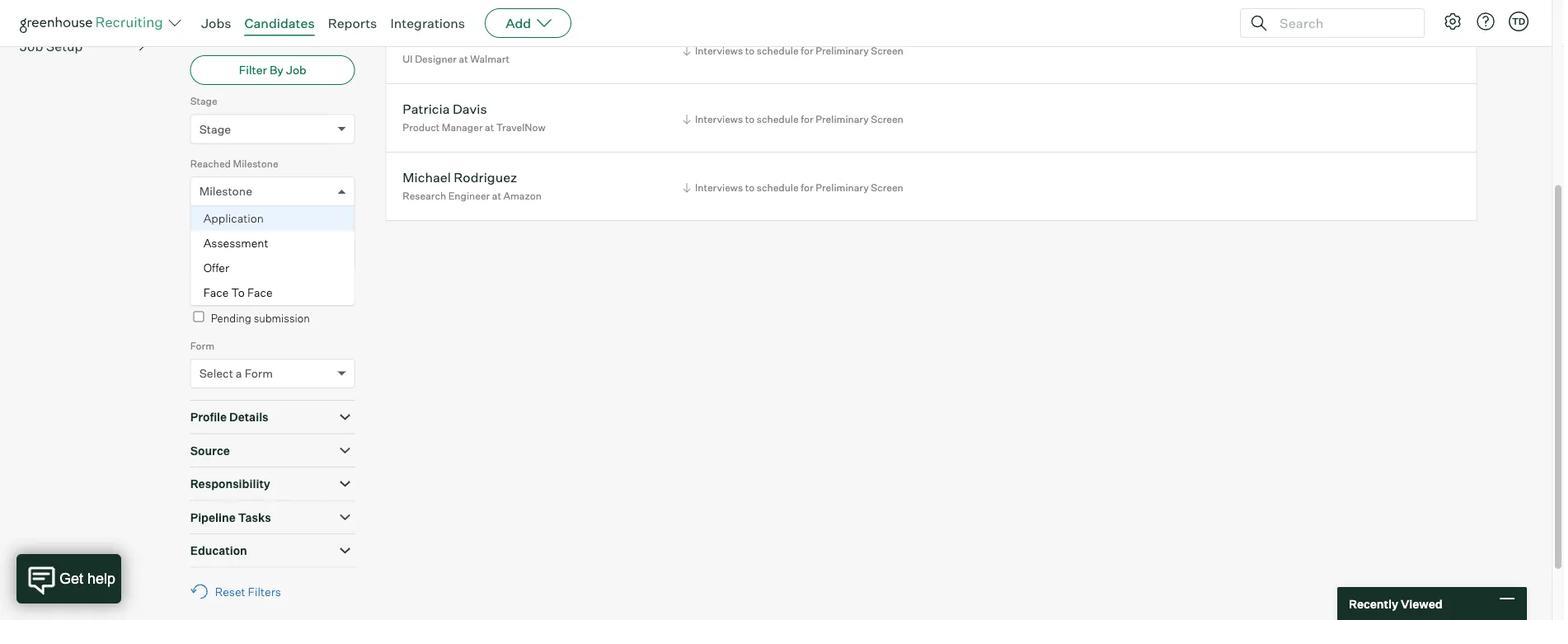 Task type: locate. For each thing, give the bounding box(es) containing it.
preliminary for rodriguez
[[816, 181, 869, 194]]

0 horizontal spatial to
[[211, 283, 223, 296]]

1 vertical spatial schedule
[[757, 113, 799, 125]]

at for rodriguez
[[492, 189, 501, 202]]

interviews for patricia davis
[[695, 113, 743, 125]]

1 vertical spatial interviews to schedule for preliminary screen
[[695, 113, 904, 125]]

reset filters
[[215, 585, 281, 599]]

reset filters button
[[190, 576, 289, 607]]

0 vertical spatial to
[[745, 44, 755, 57]]

post
[[210, 220, 231, 232], [222, 246, 246, 261]]

at down davis
[[485, 121, 494, 133]]

walmart
[[470, 53, 510, 65]]

1 horizontal spatial face
[[247, 286, 273, 300]]

at
[[459, 53, 468, 65], [485, 121, 494, 133], [492, 189, 501, 202]]

a
[[236, 366, 242, 381]]

form
[[190, 340, 214, 352], [245, 366, 273, 381]]

engineer
[[448, 189, 490, 202]]

form down "pending submission" option
[[190, 340, 214, 352]]

2 vertical spatial for
[[801, 181, 814, 194]]

2 preliminary from the top
[[816, 113, 869, 125]]

preliminary for davis
[[816, 113, 869, 125]]

job
[[20, 38, 43, 54], [286, 63, 307, 77], [190, 220, 208, 232], [199, 246, 220, 261]]

0 vertical spatial interviews
[[695, 44, 743, 57]]

pending submission
[[211, 312, 310, 325]]

0 horizontal spatial form
[[190, 340, 214, 352]]

1 interviews to schedule for preliminary screen link from the top
[[680, 43, 908, 59]]

2 vertical spatial interviews to schedule for preliminary screen
[[695, 181, 904, 194]]

3 schedule from the top
[[757, 181, 799, 194]]

1 horizontal spatial to
[[231, 286, 245, 300]]

reports right candidates
[[328, 15, 377, 31]]

screen
[[871, 44, 904, 57], [871, 113, 904, 125], [871, 181, 904, 194]]

to up pending
[[231, 286, 245, 300]]

reached milestone
[[190, 157, 278, 170]]

integrations
[[390, 15, 465, 31]]

0 vertical spatial screen
[[871, 44, 904, 57]]

post down application on the left
[[222, 246, 246, 261]]

face up pending submission in the bottom left of the page
[[247, 286, 273, 300]]

research
[[403, 189, 446, 202]]

by
[[270, 63, 284, 77]]

job post submitted
[[190, 220, 282, 232], [199, 246, 306, 261]]

reports link up 'job setup' link
[[20, 2, 145, 22]]

3 preliminary from the top
[[816, 181, 869, 194]]

stage
[[190, 95, 217, 107], [199, 122, 231, 136]]

None field
[[191, 177, 208, 206]]

sent
[[240, 283, 262, 296]]

interviews for michael rodriguez
[[695, 181, 743, 194]]

add
[[506, 15, 531, 31]]

1 vertical spatial interviews
[[695, 113, 743, 125]]

application option
[[191, 206, 354, 231]]

2 screen from the top
[[871, 113, 904, 125]]

2 face from the left
[[247, 286, 273, 300]]

education
[[190, 544, 247, 558]]

face down offer
[[203, 286, 229, 300]]

0 vertical spatial submitted
[[233, 220, 282, 232]]

patricia
[[403, 100, 450, 117]]

0 horizontal spatial face
[[203, 286, 229, 300]]

filter by job
[[239, 63, 307, 77]]

application
[[203, 211, 264, 226]]

2 interviews from the top
[[695, 113, 743, 125]]

3 interviews from the top
[[695, 181, 743, 194]]

to
[[211, 283, 223, 296], [231, 286, 245, 300]]

3 screen from the top
[[871, 181, 904, 194]]

2 interviews to schedule for preliminary screen link from the top
[[680, 111, 908, 127]]

1 vertical spatial preliminary
[[816, 113, 869, 125]]

0 vertical spatial interviews to schedule for preliminary screen
[[695, 44, 904, 57]]

select
[[199, 366, 233, 381]]

0 vertical spatial schedule
[[757, 44, 799, 57]]

interviews to schedule for preliminary screen
[[695, 44, 904, 57], [695, 113, 904, 125], [695, 181, 904, 194]]

reports link
[[20, 2, 145, 22], [328, 15, 377, 31]]

screen for davis
[[871, 113, 904, 125]]

reached
[[190, 157, 231, 170]]

at down michelle gardner link
[[459, 53, 468, 65]]

product
[[403, 121, 440, 133]]

2 vertical spatial preliminary
[[816, 181, 869, 194]]

0 vertical spatial post
[[210, 220, 231, 232]]

post up assessment
[[210, 220, 231, 232]]

interviews to schedule for preliminary screen for michael rodriguez
[[695, 181, 904, 194]]

2 vertical spatial interviews
[[695, 181, 743, 194]]

for
[[801, 44, 814, 57], [801, 113, 814, 125], [801, 181, 814, 194]]

job right by
[[286, 63, 307, 77]]

1 interviews to schedule for preliminary screen from the top
[[695, 44, 904, 57]]

pipeline tasks
[[190, 510, 271, 525]]

td
[[1513, 16, 1526, 27]]

source
[[190, 443, 230, 458]]

to for rodriguez
[[745, 181, 755, 194]]

1 vertical spatial stage
[[199, 122, 231, 136]]

1 for from the top
[[801, 44, 814, 57]]

reached milestone element
[[190, 156, 355, 306]]

michelle gardner link
[[403, 32, 508, 51]]

schedule for patricia davis
[[757, 113, 799, 125]]

3 interviews to schedule for preliminary screen link from the top
[[680, 180, 908, 195]]

milestone up application on the left
[[199, 184, 252, 199]]

3 for from the top
[[801, 181, 814, 194]]

at down rodriguez
[[492, 189, 501, 202]]

filter
[[239, 63, 267, 77]]

1 vertical spatial job post submitted
[[199, 246, 306, 261]]

1 vertical spatial at
[[485, 121, 494, 133]]

3 interviews to schedule for preliminary screen from the top
[[695, 181, 904, 194]]

2 for from the top
[[801, 113, 814, 125]]

form right a
[[245, 366, 273, 381]]

michael rodriguez research engineer at amazon
[[403, 169, 542, 202]]

1 vertical spatial screen
[[871, 113, 904, 125]]

at inside the patricia davis product manager at travelnow
[[485, 121, 494, 133]]

milestone down stage element
[[233, 157, 278, 170]]

offer option
[[191, 256, 354, 281]]

2 vertical spatial schedule
[[757, 181, 799, 194]]

at inside michael rodriguez research engineer at amazon
[[492, 189, 501, 202]]

greenhouse recruiting image
[[20, 13, 168, 33]]

1 horizontal spatial form
[[245, 366, 273, 381]]

2 to from the top
[[745, 113, 755, 125]]

0 vertical spatial preliminary
[[816, 44, 869, 57]]

tasks
[[238, 510, 271, 525]]

milestone
[[233, 157, 278, 170], [199, 184, 252, 199]]

0 vertical spatial at
[[459, 53, 468, 65]]

submitted up assessment
[[233, 220, 282, 232]]

job setup link
[[20, 36, 145, 56]]

reports up job setup
[[20, 4, 69, 20]]

submitted down application option
[[249, 246, 306, 261]]

0 vertical spatial interviews to schedule for preliminary screen link
[[680, 43, 908, 59]]

interviews to schedule for preliminary screen link
[[680, 43, 908, 59], [680, 111, 908, 127], [680, 180, 908, 195]]

reports
[[20, 4, 69, 20], [328, 15, 377, 31]]

patricia davis product manager at travelnow
[[403, 100, 546, 133]]

preliminary
[[816, 44, 869, 57], [816, 113, 869, 125], [816, 181, 869, 194]]

list box
[[191, 206, 354, 305]]

2 schedule from the top
[[757, 113, 799, 125]]

interviews to schedule for preliminary screen link for michael rodriguez
[[680, 180, 908, 195]]

1 vertical spatial interviews to schedule for preliminary screen link
[[680, 111, 908, 127]]

to
[[745, 44, 755, 57], [745, 113, 755, 125], [745, 181, 755, 194]]

to left be
[[211, 283, 223, 296]]

reset
[[215, 585, 245, 599]]

1 vertical spatial form
[[245, 366, 273, 381]]

1 vertical spatial to
[[745, 113, 755, 125]]

to be sent
[[211, 283, 262, 296]]

1 vertical spatial for
[[801, 113, 814, 125]]

2 vertical spatial to
[[745, 181, 755, 194]]

job up assessment
[[190, 220, 208, 232]]

1 horizontal spatial reports
[[328, 15, 377, 31]]

0 vertical spatial for
[[801, 44, 814, 57]]

at inside michelle gardner ui designer at walmart
[[459, 53, 468, 65]]

2 interviews to schedule for preliminary screen from the top
[[695, 113, 904, 125]]

list box inside reached milestone 'element'
[[191, 206, 354, 305]]

2 vertical spatial screen
[[871, 181, 904, 194]]

schedule
[[757, 44, 799, 57], [757, 113, 799, 125], [757, 181, 799, 194]]

jobs
[[201, 15, 231, 31], [190, 24, 218, 38]]

travelnow
[[496, 121, 546, 133]]

face
[[203, 286, 229, 300], [247, 286, 273, 300]]

2 vertical spatial at
[[492, 189, 501, 202]]

submitted
[[233, 220, 282, 232], [249, 246, 306, 261]]

3 to from the top
[[745, 181, 755, 194]]

2 vertical spatial interviews to schedule for preliminary screen link
[[680, 180, 908, 195]]

interviews
[[695, 44, 743, 57], [695, 113, 743, 125], [695, 181, 743, 194]]

0 vertical spatial job post submitted
[[190, 220, 282, 232]]

reports link right candidates
[[328, 15, 377, 31]]

list box containing application
[[191, 206, 354, 305]]



Task type: vqa. For each thing, say whether or not it's contained in the screenshot.
Switch applications 'image'
no



Task type: describe. For each thing, give the bounding box(es) containing it.
stage element
[[190, 93, 355, 156]]

michelle
[[403, 32, 455, 48]]

0 vertical spatial form
[[190, 340, 214, 352]]

michael
[[403, 169, 451, 185]]

to inside option
[[231, 286, 245, 300]]

face to face option
[[191, 281, 354, 305]]

0 vertical spatial stage
[[190, 95, 217, 107]]

profile
[[190, 410, 227, 425]]

responsibility
[[190, 477, 270, 491]]

michael rodriguez link
[[403, 169, 517, 188]]

job setup
[[20, 38, 83, 54]]

td button
[[1506, 8, 1532, 35]]

for for rodriguez
[[801, 181, 814, 194]]

manager
[[442, 121, 483, 133]]

job down application on the left
[[199, 246, 220, 261]]

interviews to schedule for preliminary screen for patricia davis
[[695, 113, 904, 125]]

add button
[[485, 8, 572, 38]]

filter by job button
[[190, 55, 355, 85]]

to for davis
[[745, 113, 755, 125]]

submission
[[254, 312, 310, 325]]

designer
[[415, 53, 457, 65]]

td button
[[1509, 12, 1529, 31]]

0 vertical spatial milestone
[[233, 157, 278, 170]]

candidates link
[[245, 15, 315, 31]]

1 screen from the top
[[871, 44, 904, 57]]

schedule for michael rodriguez
[[757, 181, 799, 194]]

michelle gardner ui designer at walmart
[[403, 32, 510, 65]]

configure image
[[1443, 12, 1463, 31]]

assessment
[[203, 236, 268, 250]]

form element
[[190, 338, 355, 400]]

none field inside reached milestone 'element'
[[191, 177, 208, 206]]

interviews to schedule for preliminary screen link for patricia davis
[[680, 111, 908, 127]]

1 to from the top
[[745, 44, 755, 57]]

1 vertical spatial submitted
[[249, 246, 306, 261]]

pipeline
[[190, 510, 236, 525]]

1 horizontal spatial reports link
[[328, 15, 377, 31]]

1 vertical spatial milestone
[[199, 184, 252, 199]]

pending
[[211, 312, 251, 325]]

0 horizontal spatial reports
[[20, 4, 69, 20]]

patricia davis link
[[403, 100, 487, 119]]

screen for rodriguez
[[871, 181, 904, 194]]

Pending submission checkbox
[[194, 312, 204, 322]]

details
[[229, 410, 269, 425]]

jobs link
[[201, 15, 231, 31]]

offer
[[203, 261, 229, 275]]

candidates
[[245, 15, 315, 31]]

recently
[[1349, 597, 1399, 611]]

ui
[[403, 53, 413, 65]]

face to face
[[203, 286, 273, 300]]

integrations link
[[390, 15, 465, 31]]

1 preliminary from the top
[[816, 44, 869, 57]]

viewed
[[1401, 597, 1443, 611]]

Search text field
[[1276, 11, 1410, 35]]

1 interviews from the top
[[695, 44, 743, 57]]

select a form
[[199, 366, 273, 381]]

job left setup
[[20, 38, 43, 54]]

davis
[[453, 100, 487, 117]]

be
[[226, 283, 238, 296]]

amazon
[[503, 189, 542, 202]]

recently viewed
[[1349, 597, 1443, 611]]

job inside button
[[286, 63, 307, 77]]

job post submitted element
[[190, 218, 355, 280]]

for for davis
[[801, 113, 814, 125]]

0 horizontal spatial reports link
[[20, 2, 145, 22]]

1 face from the left
[[203, 286, 229, 300]]

assessment option
[[191, 231, 354, 256]]

profile details
[[190, 410, 269, 425]]

gardner
[[457, 32, 508, 48]]

at for gardner
[[459, 53, 468, 65]]

setup
[[46, 38, 83, 54]]

at for davis
[[485, 121, 494, 133]]

filters
[[248, 585, 281, 599]]

1 vertical spatial post
[[222, 246, 246, 261]]

1 schedule from the top
[[757, 44, 799, 57]]

rodriguez
[[454, 169, 517, 185]]



